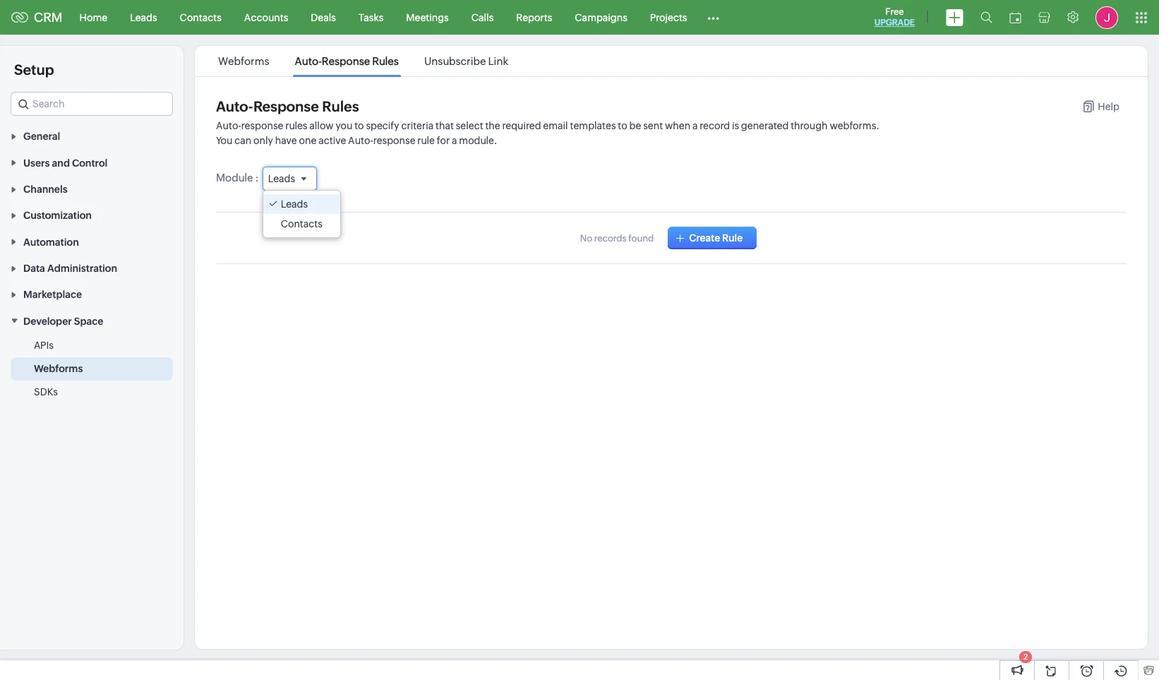 Task type: describe. For each thing, give the bounding box(es) containing it.
1 vertical spatial response
[[253, 98, 319, 114]]

create
[[689, 232, 720, 244]]

contacts link
[[169, 0, 233, 34]]

calendar image
[[1010, 12, 1022, 23]]

have
[[275, 135, 297, 146]]

users
[[23, 157, 50, 169]]

developer
[[23, 315, 72, 327]]

general button
[[0, 123, 184, 149]]

crm
[[34, 10, 63, 25]]

no records found
[[580, 233, 654, 244]]

can
[[235, 135, 252, 146]]

auto-response rules allow you to specify criteria that select the required email templates to be sent when a record is generated through webforms. you can only have one active auto-response rule for a module.
[[216, 120, 880, 146]]

auto- up the you at left top
[[216, 120, 241, 131]]

webforms inside list
[[218, 55, 269, 67]]

users and control button
[[0, 149, 184, 176]]

rules inside list
[[372, 55, 399, 67]]

select
[[456, 120, 483, 131]]

automation button
[[0, 228, 184, 255]]

webforms link inside list
[[216, 55, 272, 67]]

crm link
[[11, 10, 63, 25]]

reports
[[516, 12, 552, 23]]

marketplace button
[[0, 281, 184, 307]]

unsubscribe link link
[[422, 55, 511, 67]]

channels button
[[0, 176, 184, 202]]

home
[[80, 12, 107, 23]]

2 vertical spatial leads
[[281, 199, 308, 210]]

customization button
[[0, 202, 184, 228]]

Leads field
[[262, 167, 317, 191]]

through
[[791, 120, 828, 131]]

accounts link
[[233, 0, 300, 34]]

developer space button
[[0, 307, 184, 334]]

you
[[216, 135, 233, 146]]

campaigns
[[575, 12, 628, 23]]

module :
[[216, 171, 259, 183]]

templates
[[570, 120, 616, 131]]

1 vertical spatial a
[[452, 135, 457, 146]]

free upgrade
[[875, 6, 915, 28]]

list containing webforms
[[205, 46, 521, 76]]

apis
[[34, 339, 54, 351]]

rule
[[418, 135, 435, 146]]

unsubscribe
[[424, 55, 486, 67]]

sdks
[[34, 386, 58, 397]]

that
[[436, 120, 454, 131]]

projects link
[[639, 0, 699, 34]]

automation
[[23, 236, 79, 248]]

auto- down you
[[348, 135, 373, 146]]

data
[[23, 263, 45, 274]]

leads link
[[119, 0, 169, 34]]

setup
[[14, 61, 54, 78]]

tree containing leads
[[263, 191, 340, 237]]

1 vertical spatial response
[[373, 135, 416, 146]]

tasks link
[[347, 0, 395, 34]]

help
[[1098, 101, 1120, 112]]

apis link
[[34, 338, 54, 352]]

create menu image
[[946, 9, 964, 26]]

profile element
[[1088, 0, 1127, 34]]

tasks
[[359, 12, 384, 23]]

home link
[[68, 0, 119, 34]]

module.
[[459, 135, 497, 146]]

administration
[[47, 263, 117, 274]]

developer space region
[[0, 334, 184, 404]]

active
[[319, 135, 346, 146]]

create rule button
[[668, 227, 757, 249]]

rules
[[285, 120, 308, 131]]

0 horizontal spatial rules
[[322, 98, 359, 114]]

only
[[254, 135, 273, 146]]

webforms link inside "developer space" region
[[34, 361, 83, 376]]

webforms.
[[830, 120, 880, 131]]

no
[[580, 233, 593, 244]]

meetings link
[[395, 0, 460, 34]]

1 vertical spatial auto-response rules
[[216, 98, 359, 114]]



Task type: vqa. For each thing, say whether or not it's contained in the screenshot.
Profile Name Profile
no



Task type: locate. For each thing, give the bounding box(es) containing it.
webforms link down 'accounts' link
[[216, 55, 272, 67]]

response
[[322, 55, 370, 67], [253, 98, 319, 114]]

1 horizontal spatial response
[[373, 135, 416, 146]]

leads inside leads link
[[130, 12, 157, 23]]

2 to from the left
[[618, 120, 628, 131]]

marketplace
[[23, 289, 82, 300]]

webforms link up the sdks link
[[34, 361, 83, 376]]

1 horizontal spatial contacts
[[281, 218, 323, 230]]

webforms link
[[216, 55, 272, 67], [34, 361, 83, 376]]

response down specify at the left top
[[373, 135, 416, 146]]

upgrade
[[875, 18, 915, 28]]

Other Modules field
[[699, 6, 729, 29]]

link
[[488, 55, 509, 67]]

leads down leads field
[[281, 199, 308, 210]]

leads right the :
[[268, 173, 295, 184]]

leads inside leads field
[[268, 173, 295, 184]]

is
[[732, 120, 739, 131]]

search image
[[981, 11, 993, 23]]

auto-response rules inside list
[[295, 55, 399, 67]]

auto-response rules down deals "link"
[[295, 55, 399, 67]]

you
[[336, 120, 353, 131]]

auto-response rules
[[295, 55, 399, 67], [216, 98, 359, 114]]

1 vertical spatial webforms link
[[34, 361, 83, 376]]

0 vertical spatial response
[[241, 120, 283, 131]]

tree
[[263, 191, 340, 237]]

auto- up can at left top
[[216, 98, 253, 114]]

search element
[[972, 0, 1001, 35]]

rule
[[722, 232, 743, 244]]

deals link
[[300, 0, 347, 34]]

webforms down 'accounts' link
[[218, 55, 269, 67]]

response down deals "link"
[[322, 55, 370, 67]]

to left be
[[618, 120, 628, 131]]

0 horizontal spatial to
[[355, 120, 364, 131]]

0 horizontal spatial webforms link
[[34, 361, 83, 376]]

Search text field
[[11, 93, 172, 115]]

allow
[[310, 120, 334, 131]]

unsubscribe link
[[424, 55, 509, 67]]

0 vertical spatial auto-response rules
[[295, 55, 399, 67]]

be
[[630, 120, 641, 131]]

0 vertical spatial webforms
[[218, 55, 269, 67]]

data administration
[[23, 263, 117, 274]]

found
[[629, 233, 654, 244]]

1 horizontal spatial response
[[322, 55, 370, 67]]

0 vertical spatial leads
[[130, 12, 157, 23]]

space
[[74, 315, 103, 327]]

contacts down leads field
[[281, 218, 323, 230]]

control
[[72, 157, 108, 169]]

required
[[502, 120, 541, 131]]

leads for leads field
[[268, 173, 295, 184]]

1 horizontal spatial a
[[693, 120, 698, 131]]

1 vertical spatial rules
[[322, 98, 359, 114]]

auto- inside list
[[295, 55, 322, 67]]

rules
[[372, 55, 399, 67], [322, 98, 359, 114]]

response
[[241, 120, 283, 131], [373, 135, 416, 146]]

contacts right leads link
[[180, 12, 222, 23]]

0 horizontal spatial response
[[241, 120, 283, 131]]

auto-
[[295, 55, 322, 67], [216, 98, 253, 114], [216, 120, 241, 131], [348, 135, 373, 146]]

:
[[255, 171, 259, 183]]

1 vertical spatial contacts
[[281, 218, 323, 230]]

1 horizontal spatial rules
[[372, 55, 399, 67]]

calls
[[472, 12, 494, 23]]

1 horizontal spatial to
[[618, 120, 628, 131]]

deals
[[311, 12, 336, 23]]

record
[[700, 120, 730, 131]]

developer space
[[23, 315, 103, 327]]

and
[[52, 157, 70, 169]]

data administration button
[[0, 255, 184, 281]]

0 horizontal spatial contacts
[[180, 12, 222, 23]]

0 vertical spatial a
[[693, 120, 698, 131]]

0 horizontal spatial a
[[452, 135, 457, 146]]

response up rules
[[253, 98, 319, 114]]

leads for leads link
[[130, 12, 157, 23]]

contacts
[[180, 12, 222, 23], [281, 218, 323, 230]]

one
[[299, 135, 317, 146]]

customization
[[23, 210, 92, 221]]

campaigns link
[[564, 0, 639, 34]]

the
[[485, 120, 500, 131]]

accounts
[[244, 12, 288, 23]]

module
[[216, 171, 253, 183]]

0 horizontal spatial response
[[253, 98, 319, 114]]

1 to from the left
[[355, 120, 364, 131]]

email
[[543, 120, 568, 131]]

reports link
[[505, 0, 564, 34]]

auto-response rules up rules
[[216, 98, 359, 114]]

webforms up the sdks link
[[34, 363, 83, 374]]

projects
[[650, 12, 687, 23]]

None field
[[11, 92, 173, 116]]

specify
[[366, 120, 399, 131]]

profile image
[[1096, 6, 1119, 29]]

sdks link
[[34, 385, 58, 399]]

0 vertical spatial response
[[322, 55, 370, 67]]

a right for
[[452, 135, 457, 146]]

general
[[23, 131, 60, 142]]

a right "when" on the right top of page
[[693, 120, 698, 131]]

1 vertical spatial webforms
[[34, 363, 83, 374]]

to right you
[[355, 120, 364, 131]]

response up the only on the top of page
[[241, 120, 283, 131]]

when
[[665, 120, 691, 131]]

webforms
[[218, 55, 269, 67], [34, 363, 83, 374]]

0 vertical spatial webforms link
[[216, 55, 272, 67]]

for
[[437, 135, 450, 146]]

0 vertical spatial contacts
[[180, 12, 222, 23]]

auto- down deals "link"
[[295, 55, 322, 67]]

calls link
[[460, 0, 505, 34]]

list
[[205, 46, 521, 76]]

generated
[[741, 120, 789, 131]]

create rule
[[689, 232, 743, 244]]

leads right the home
[[130, 12, 157, 23]]

create menu element
[[938, 0, 972, 34]]

a
[[693, 120, 698, 131], [452, 135, 457, 146]]

rules up you
[[322, 98, 359, 114]]

0 horizontal spatial webforms
[[34, 363, 83, 374]]

1 horizontal spatial webforms link
[[216, 55, 272, 67]]

webforms inside "developer space" region
[[34, 363, 83, 374]]

users and control
[[23, 157, 108, 169]]

criteria
[[401, 120, 434, 131]]

2
[[1024, 653, 1028, 661]]

auto-response rules link
[[293, 55, 401, 67]]

1 horizontal spatial webforms
[[218, 55, 269, 67]]

leads
[[130, 12, 157, 23], [268, 173, 295, 184], [281, 199, 308, 210]]

rules down tasks link
[[372, 55, 399, 67]]

records
[[594, 233, 627, 244]]

channels
[[23, 184, 68, 195]]

meetings
[[406, 12, 449, 23]]

free
[[886, 6, 904, 17]]

1 vertical spatial leads
[[268, 173, 295, 184]]

0 vertical spatial rules
[[372, 55, 399, 67]]

sent
[[643, 120, 663, 131]]



